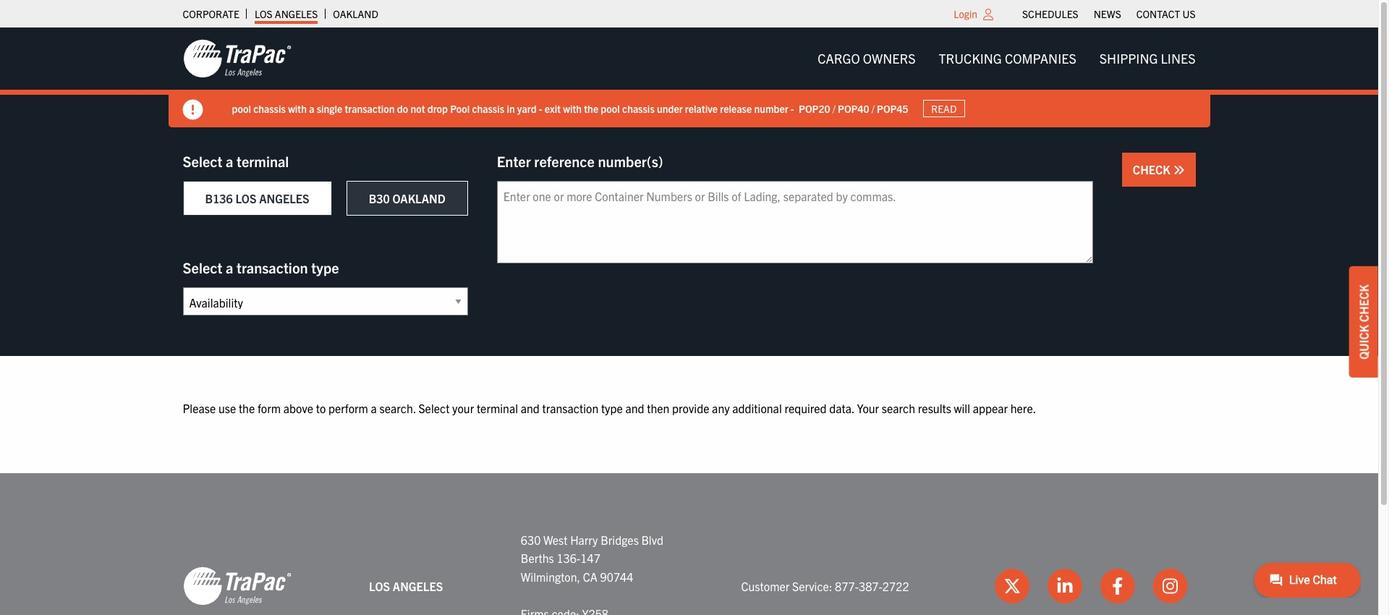 Task type: describe. For each thing, give the bounding box(es) containing it.
us
[[1183, 7, 1196, 20]]

login
[[954, 7, 978, 20]]

your
[[858, 401, 880, 416]]

cargo owners link
[[806, 44, 928, 73]]

menu bar containing schedules
[[1015, 4, 1204, 24]]

search
[[882, 401, 916, 416]]

pop40
[[838, 102, 870, 115]]

here.
[[1011, 401, 1037, 416]]

data.
[[830, 401, 855, 416]]

owners
[[863, 50, 916, 67]]

west
[[544, 532, 568, 547]]

then
[[647, 401, 670, 416]]

2 los angeles image from the top
[[183, 566, 291, 607]]

select a transaction type
[[183, 258, 339, 277]]

b136
[[205, 191, 233, 206]]

harry
[[571, 532, 598, 547]]

lines
[[1162, 50, 1196, 67]]

solid image
[[1174, 164, 1185, 176]]

quick check
[[1357, 285, 1372, 360]]

cargo
[[818, 50, 860, 67]]

630 west harry bridges blvd berths 136-147 wilmington, ca 90744 customer service: 877-387-2722
[[521, 532, 910, 593]]

0 vertical spatial los angeles
[[255, 7, 318, 20]]

customer
[[742, 579, 790, 593]]

1 / from the left
[[833, 102, 836, 115]]

2 and from the left
[[626, 401, 645, 416]]

quick check link
[[1350, 267, 1379, 378]]

1 pool from the left
[[232, 102, 251, 115]]

1 vertical spatial oakland
[[393, 191, 446, 206]]

reference
[[534, 152, 595, 170]]

number
[[755, 102, 789, 115]]

2722
[[883, 579, 910, 593]]

1 vertical spatial los
[[236, 191, 257, 206]]

do
[[397, 102, 408, 115]]

contact us
[[1137, 7, 1196, 20]]

shipping lines link
[[1089, 44, 1208, 73]]

contact
[[1137, 7, 1181, 20]]

relative
[[685, 102, 718, 115]]

number(s)
[[598, 152, 664, 170]]

menu bar containing cargo owners
[[806, 44, 1208, 73]]

0 horizontal spatial oakland
[[333, 7, 379, 20]]

light image
[[984, 9, 994, 20]]

pool chassis with a single transaction  do not drop pool chassis in yard -  exit with the pool chassis under relative release number -  pop20 / pop40 / pop45
[[232, 102, 909, 115]]

release
[[720, 102, 752, 115]]

2 chassis from the left
[[472, 102, 505, 115]]

1 vertical spatial type
[[601, 401, 623, 416]]

results
[[918, 401, 952, 416]]

1 horizontal spatial check
[[1357, 285, 1372, 322]]

banner containing cargo owners
[[0, 28, 1390, 127]]

wilmington,
[[521, 570, 581, 584]]

corporate
[[183, 7, 240, 20]]

ca
[[583, 570, 598, 584]]

exit
[[545, 102, 561, 115]]

schedules
[[1023, 7, 1079, 20]]

solid image
[[183, 100, 203, 120]]

single
[[317, 102, 343, 115]]

check button
[[1123, 153, 1196, 187]]

your
[[452, 401, 474, 416]]

service:
[[793, 579, 833, 593]]

a up b136
[[226, 152, 233, 170]]

1 vertical spatial angeles
[[259, 191, 310, 206]]

appear
[[973, 401, 1008, 416]]

any
[[712, 401, 730, 416]]

to
[[316, 401, 326, 416]]

b30
[[369, 191, 390, 206]]

use
[[219, 401, 236, 416]]

select for select a transaction type
[[183, 258, 223, 277]]

select a terminal
[[183, 152, 289, 170]]

1 horizontal spatial los angeles
[[369, 579, 443, 593]]

corporate link
[[183, 4, 240, 24]]

1 with from the left
[[288, 102, 307, 115]]

0 vertical spatial los
[[255, 7, 273, 20]]

blvd
[[642, 532, 664, 547]]

136-
[[557, 551, 581, 565]]

1 and from the left
[[521, 401, 540, 416]]

read
[[932, 102, 957, 115]]

1 los angeles image from the top
[[183, 38, 291, 79]]

2 vertical spatial angeles
[[393, 579, 443, 593]]

1 horizontal spatial the
[[584, 102, 599, 115]]

above
[[284, 401, 313, 416]]

pop45
[[877, 102, 909, 115]]

contact us link
[[1137, 4, 1196, 24]]

will
[[954, 401, 971, 416]]

pop20
[[799, 102, 831, 115]]

yard
[[517, 102, 537, 115]]

0 horizontal spatial terminal
[[237, 152, 289, 170]]

2 vertical spatial select
[[419, 401, 450, 416]]

387-
[[859, 579, 883, 593]]

companies
[[1005, 50, 1077, 67]]

enter
[[497, 152, 531, 170]]

bridges
[[601, 532, 639, 547]]



Task type: vqa. For each thing, say whether or not it's contained in the screenshot.
second the chassis from left
yes



Task type: locate. For each thing, give the bounding box(es) containing it.
2 vertical spatial los
[[369, 579, 390, 593]]

banner
[[0, 28, 1390, 127]]

oakland link
[[333, 4, 379, 24]]

/ left pop40
[[833, 102, 836, 115]]

chassis left the in at top
[[472, 102, 505, 115]]

chassis left "single"
[[253, 102, 286, 115]]

berths
[[521, 551, 554, 565]]

and left then
[[626, 401, 645, 416]]

2 vertical spatial transaction
[[543, 401, 599, 416]]

type
[[311, 258, 339, 277], [601, 401, 623, 416]]

1 horizontal spatial chassis
[[472, 102, 505, 115]]

0 horizontal spatial transaction
[[237, 258, 308, 277]]

0 vertical spatial the
[[584, 102, 599, 115]]

1 vertical spatial select
[[183, 258, 223, 277]]

select up b136
[[183, 152, 223, 170]]

not
[[411, 102, 425, 115]]

0 horizontal spatial los angeles
[[255, 7, 318, 20]]

footer containing 630 west harry bridges blvd
[[0, 473, 1379, 615]]

read link
[[923, 100, 966, 117]]

oakland right "los angeles" link
[[333, 7, 379, 20]]

1 vertical spatial los angeles
[[369, 579, 443, 593]]

quick
[[1357, 325, 1372, 360]]

0 horizontal spatial with
[[288, 102, 307, 115]]

3 chassis from the left
[[623, 102, 655, 115]]

90744
[[600, 570, 634, 584]]

menu bar down light icon
[[806, 44, 1208, 73]]

menu bar
[[1015, 4, 1204, 24], [806, 44, 1208, 73]]

terminal up b136 los angeles
[[237, 152, 289, 170]]

select down b136
[[183, 258, 223, 277]]

login link
[[954, 7, 978, 20]]

0 horizontal spatial /
[[833, 102, 836, 115]]

with right exit
[[563, 102, 582, 115]]

1 chassis from the left
[[253, 102, 286, 115]]

cargo owners
[[818, 50, 916, 67]]

select left your
[[419, 401, 450, 416]]

trucking companies link
[[928, 44, 1089, 73]]

and right your
[[521, 401, 540, 416]]

the
[[584, 102, 599, 115], [239, 401, 255, 416]]

2 pool from the left
[[601, 102, 620, 115]]

1 vertical spatial check
[[1357, 285, 1372, 322]]

0 vertical spatial terminal
[[237, 152, 289, 170]]

chassis left under
[[623, 102, 655, 115]]

pool
[[232, 102, 251, 115], [601, 102, 620, 115]]

news
[[1094, 7, 1122, 20]]

perform
[[329, 401, 368, 416]]

2 horizontal spatial transaction
[[543, 401, 599, 416]]

terminal right your
[[477, 401, 518, 416]]

0 horizontal spatial the
[[239, 401, 255, 416]]

0 vertical spatial transaction
[[345, 102, 395, 115]]

147
[[581, 551, 601, 565]]

0 horizontal spatial -
[[539, 102, 543, 115]]

0 vertical spatial menu bar
[[1015, 4, 1204, 24]]

check
[[1133, 162, 1174, 177], [1357, 285, 1372, 322]]

pool
[[450, 102, 470, 115]]

angeles inside "los angeles" link
[[275, 7, 318, 20]]

2 with from the left
[[563, 102, 582, 115]]

under
[[657, 102, 683, 115]]

los angeles image
[[183, 38, 291, 79], [183, 566, 291, 607]]

2 horizontal spatial chassis
[[623, 102, 655, 115]]

0 vertical spatial angeles
[[275, 7, 318, 20]]

0 horizontal spatial chassis
[[253, 102, 286, 115]]

news link
[[1094, 4, 1122, 24]]

1 vertical spatial the
[[239, 401, 255, 416]]

877-
[[835, 579, 859, 593]]

b30 oakland
[[369, 191, 446, 206]]

0 vertical spatial check
[[1133, 162, 1174, 177]]

0 vertical spatial type
[[311, 258, 339, 277]]

1 vertical spatial transaction
[[237, 258, 308, 277]]

0 vertical spatial oakland
[[333, 7, 379, 20]]

footer
[[0, 473, 1379, 615]]

- right number
[[791, 102, 795, 115]]

1 horizontal spatial terminal
[[477, 401, 518, 416]]

0 vertical spatial los angeles image
[[183, 38, 291, 79]]

a down b136
[[226, 258, 233, 277]]

oakland right "b30"
[[393, 191, 446, 206]]

check inside button
[[1133, 162, 1174, 177]]

a left the search.
[[371, 401, 377, 416]]

the right use
[[239, 401, 255, 416]]

enter reference number(s)
[[497, 152, 664, 170]]

/ left pop45
[[872, 102, 875, 115]]

0 vertical spatial select
[[183, 152, 223, 170]]

please use the form above to perform a search. select your terminal and transaction type and then provide any additional required data. your search results will appear here.
[[183, 401, 1037, 416]]

1 horizontal spatial type
[[601, 401, 623, 416]]

1 vertical spatial los angeles image
[[183, 566, 291, 607]]

transaction
[[345, 102, 395, 115], [237, 258, 308, 277], [543, 401, 599, 416]]

2 - from the left
[[791, 102, 795, 115]]

-
[[539, 102, 543, 115], [791, 102, 795, 115]]

pool up number(s)
[[601, 102, 620, 115]]

1 vertical spatial menu bar
[[806, 44, 1208, 73]]

search.
[[380, 401, 416, 416]]

with
[[288, 102, 307, 115], [563, 102, 582, 115]]

schedules link
[[1023, 4, 1079, 24]]

form
[[258, 401, 281, 416]]

with left "single"
[[288, 102, 307, 115]]

pool right solid image
[[232, 102, 251, 115]]

trucking
[[939, 50, 1002, 67]]

a left "single"
[[309, 102, 314, 115]]

los
[[255, 7, 273, 20], [236, 191, 257, 206], [369, 579, 390, 593]]

Enter reference number(s) text field
[[497, 181, 1094, 263]]

1 horizontal spatial pool
[[601, 102, 620, 115]]

select for select a terminal
[[183, 152, 223, 170]]

chassis
[[253, 102, 286, 115], [472, 102, 505, 115], [623, 102, 655, 115]]

menu bar up shipping
[[1015, 4, 1204, 24]]

and
[[521, 401, 540, 416], [626, 401, 645, 416]]

los angeles link
[[255, 4, 318, 24]]

1 - from the left
[[539, 102, 543, 115]]

1 horizontal spatial transaction
[[345, 102, 395, 115]]

the right exit
[[584, 102, 599, 115]]

2 / from the left
[[872, 102, 875, 115]]

trucking companies
[[939, 50, 1077, 67]]

provide
[[673, 401, 710, 416]]

shipping
[[1100, 50, 1159, 67]]

a
[[309, 102, 314, 115], [226, 152, 233, 170], [226, 258, 233, 277], [371, 401, 377, 416]]

1 horizontal spatial and
[[626, 401, 645, 416]]

630
[[521, 532, 541, 547]]

terminal
[[237, 152, 289, 170], [477, 401, 518, 416]]

b136 los angeles
[[205, 191, 310, 206]]

in
[[507, 102, 515, 115]]

1 horizontal spatial oakland
[[393, 191, 446, 206]]

- left exit
[[539, 102, 543, 115]]

drop
[[428, 102, 448, 115]]

required
[[785, 401, 827, 416]]

angeles
[[275, 7, 318, 20], [259, 191, 310, 206], [393, 579, 443, 593]]

0 horizontal spatial check
[[1133, 162, 1174, 177]]

1 horizontal spatial /
[[872, 102, 875, 115]]

0 horizontal spatial and
[[521, 401, 540, 416]]

0 horizontal spatial pool
[[232, 102, 251, 115]]

los angeles
[[255, 7, 318, 20], [369, 579, 443, 593]]

additional
[[733, 401, 782, 416]]

shipping lines
[[1100, 50, 1196, 67]]

1 horizontal spatial -
[[791, 102, 795, 115]]

0 horizontal spatial type
[[311, 258, 339, 277]]

please
[[183, 401, 216, 416]]

1 horizontal spatial with
[[563, 102, 582, 115]]

select
[[183, 152, 223, 170], [183, 258, 223, 277], [419, 401, 450, 416]]

1 vertical spatial terminal
[[477, 401, 518, 416]]



